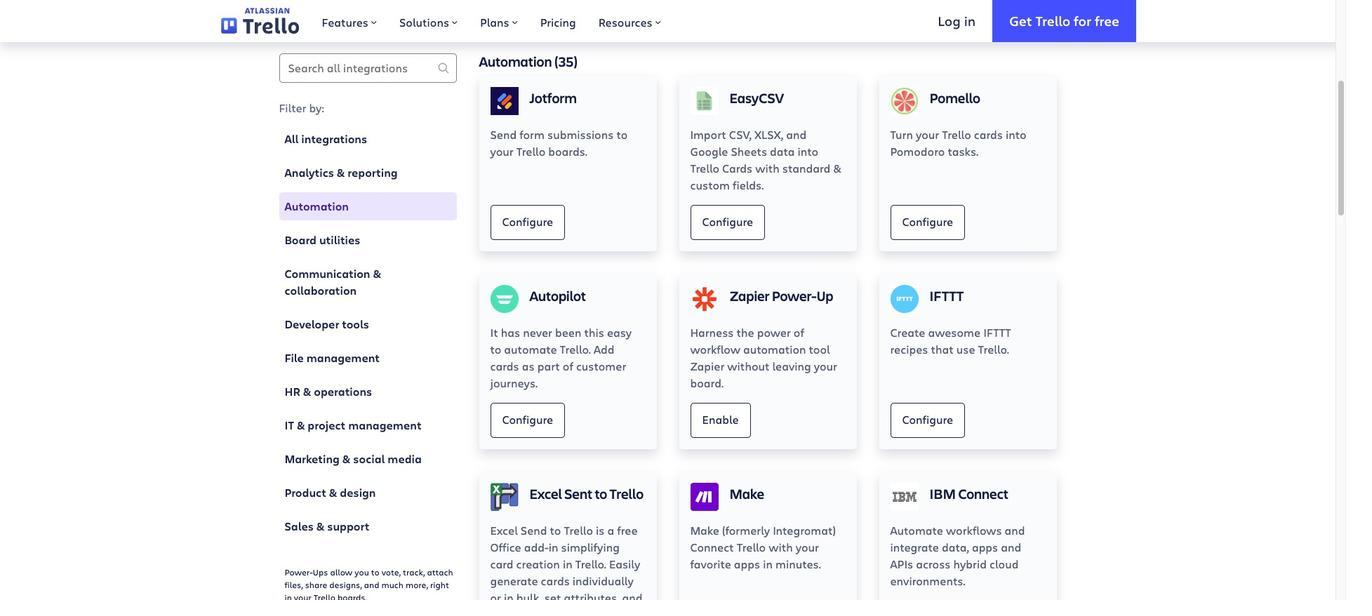 Task type: vqa. For each thing, say whether or not it's contained in the screenshot.


Task type: describe. For each thing, give the bounding box(es) containing it.
trello inside the make (formerly integromat) connect trello with your favorite apps in minutes.
[[737, 540, 766, 555]]

it has never been this easy to automate trello. add cards as part of customer journeys.
[[490, 325, 632, 390]]

solutions
[[400, 15, 449, 29]]

make (formerly integromat) connect trello with your favorite apps in minutes.
[[691, 523, 836, 572]]

operations
[[314, 384, 372, 400]]

you
[[355, 567, 369, 578]]

this
[[585, 325, 605, 340]]

the
[[737, 325, 755, 340]]

sheets
[[731, 144, 768, 159]]

easily
[[610, 557, 641, 572]]

harness the power of workflow automation tool zapier without leaving your board.
[[691, 325, 838, 390]]

import csv, xlsx, and google sheets data into trello cards with standard & custom fields.
[[691, 127, 842, 192]]

0 vertical spatial ifttt
[[930, 286, 964, 305]]

generate
[[490, 574, 538, 588]]

& for product & design
[[329, 485, 337, 501]]

make for make
[[730, 484, 765, 503]]

plans
[[480, 15, 510, 29]]

or
[[490, 591, 501, 600]]

trello left for
[[1036, 12, 1071, 29]]

configure link for easycsv
[[691, 205, 765, 240]]

1 horizontal spatial free
[[1095, 12, 1120, 29]]

integrations
[[301, 131, 367, 147]]

use
[[957, 342, 976, 357]]

get trello for free link
[[993, 0, 1137, 42]]

import
[[691, 127, 727, 142]]

google
[[691, 144, 728, 159]]

has
[[501, 325, 520, 340]]

autopilot
[[530, 286, 586, 305]]

send form submissions to your trello boards.
[[490, 127, 628, 159]]

hr & operations
[[285, 384, 372, 400]]

form
[[520, 127, 545, 142]]

in inside power-ups allow you to vote, track, attach files, share designs, and much more, right in your trello boards.
[[285, 592, 292, 600]]

filter
[[279, 100, 306, 115]]

power
[[757, 325, 791, 340]]

filter by:
[[279, 100, 324, 115]]

1 vertical spatial management
[[348, 418, 422, 433]]

automation 35
[[479, 52, 574, 71]]

fields.
[[733, 178, 764, 192]]

design
[[340, 485, 376, 501]]

environments.
[[891, 574, 966, 588]]

share
[[305, 579, 327, 591]]

media
[[388, 452, 422, 467]]

reporting
[[348, 165, 398, 180]]

that
[[931, 342, 954, 357]]

trello. inside "it has never been this easy to automate trello. add cards as part of customer journeys."
[[560, 342, 591, 357]]

developer tools
[[285, 317, 369, 332]]

analytics & reporting
[[285, 165, 398, 180]]

log in link
[[922, 0, 993, 42]]

make for make (formerly integromat) connect trello with your favorite apps in minutes.
[[691, 523, 720, 538]]

your inside the make (formerly integromat) connect trello with your favorite apps in minutes.
[[796, 540, 819, 555]]

excel for excel send to trello is a free office add-in simplifying card creation in trello. easily generate cards individually or in bulk, set attributes,
[[490, 523, 518, 538]]

csv,
[[729, 127, 752, 142]]

plans button
[[469, 0, 529, 42]]

apps inside the automate workflows and integrate data, apps and apis across hybrid cloud environments.
[[972, 540, 999, 555]]

excel send to trello is a free office add-in simplifying card creation in trello. easily generate cards individually or in bulk, set attributes,
[[490, 523, 643, 600]]

of inside "it has never been this easy to automate trello. add cards as part of customer journeys."
[[563, 359, 574, 374]]

Search all integrations search field
[[279, 53, 457, 83]]

trello inside import csv, xlsx, and google sheets data into trello cards with standard & custom fields.
[[691, 161, 720, 176]]

pomodoro
[[891, 144, 945, 159]]

file management link
[[279, 344, 457, 372]]

it
[[490, 325, 498, 340]]

up
[[817, 286, 834, 305]]

35
[[559, 52, 574, 71]]

office
[[490, 540, 522, 555]]

harness
[[691, 325, 734, 340]]

get trello for free
[[1010, 12, 1120, 29]]

customer
[[576, 359, 627, 374]]

minutes.
[[776, 557, 821, 572]]

free inside excel send to trello is a free office add-in simplifying card creation in trello. easily generate cards individually or in bulk, set attributes,
[[617, 523, 638, 538]]

configure link for autopilot
[[490, 403, 565, 438]]

trello inside turn your trello cards into pomodoro tasks.
[[942, 127, 972, 142]]

configure for pomello
[[903, 214, 954, 229]]

of inside harness the power of workflow automation tool zapier without leaving your board.
[[794, 325, 805, 340]]

resources
[[599, 15, 653, 29]]

atlassian trello image
[[221, 8, 299, 34]]

files,
[[285, 579, 303, 591]]

and inside power-ups allow you to vote, track, attach files, share designs, and much more, right in your trello boards.
[[364, 579, 380, 591]]

it & project management
[[285, 418, 422, 433]]

hybrid
[[954, 557, 987, 572]]

tasks.
[[948, 144, 979, 159]]

configure link for ifttt
[[891, 403, 966, 438]]

& for hr & operations
[[303, 384, 311, 400]]

& for marketing & social media
[[343, 452, 351, 467]]

by:
[[309, 100, 324, 115]]

excel sent to trello
[[530, 484, 644, 503]]

cards inside "it has never been this easy to automate trello. add cards as part of customer journeys."
[[490, 359, 519, 374]]

leaving
[[773, 359, 812, 374]]

pomello
[[930, 88, 981, 107]]

with inside the make (formerly integromat) connect trello with your favorite apps in minutes.
[[769, 540, 793, 555]]

configure for easycsv
[[703, 214, 754, 229]]

add-
[[524, 540, 549, 555]]

log
[[938, 12, 961, 29]]

0 vertical spatial power-
[[772, 286, 817, 305]]

1 horizontal spatial connect
[[959, 484, 1009, 503]]

into inside turn your trello cards into pomodoro tasks.
[[1006, 127, 1027, 142]]

favorite
[[691, 557, 732, 572]]

configure for ifttt
[[903, 412, 954, 427]]

your inside the send form submissions to your trello boards.
[[490, 144, 514, 159]]

board utilities link
[[279, 226, 457, 254]]

across
[[917, 557, 951, 572]]

creation
[[517, 557, 560, 572]]

trello inside power-ups allow you to vote, track, attach files, share designs, and much more, right in your trello boards.
[[314, 592, 336, 600]]

configure link for jotform
[[490, 205, 565, 240]]

automate
[[504, 342, 557, 357]]

for
[[1074, 12, 1092, 29]]

log in
[[938, 12, 976, 29]]

part
[[538, 359, 560, 374]]

turn
[[891, 127, 914, 142]]

into inside import csv, xlsx, and google sheets data into trello cards with standard & custom fields.
[[798, 144, 819, 159]]

configure for jotform
[[502, 214, 553, 229]]

product
[[285, 485, 326, 501]]

to inside the send form submissions to your trello boards.
[[617, 127, 628, 142]]

data
[[770, 144, 795, 159]]

configure link for pomello
[[891, 205, 966, 240]]

utilities
[[319, 232, 361, 248]]

right
[[430, 579, 449, 591]]



Task type: locate. For each thing, give the bounding box(es) containing it.
& for communication & collaboration
[[373, 266, 381, 282]]

board.
[[691, 376, 724, 390]]

pricing
[[540, 15, 576, 29]]

1 horizontal spatial power-
[[772, 286, 817, 305]]

submissions
[[548, 127, 614, 142]]

communication & collaboration link
[[279, 260, 457, 305]]

into
[[1006, 127, 1027, 142], [798, 144, 819, 159]]

allow
[[330, 567, 353, 578]]

& for sales & support
[[317, 519, 325, 534]]

trello down share
[[314, 592, 336, 600]]

never
[[523, 325, 553, 340]]

to
[[617, 127, 628, 142], [490, 342, 502, 357], [595, 484, 608, 503], [550, 523, 561, 538], [371, 567, 380, 578]]

easy
[[607, 325, 632, 340]]

0 horizontal spatial of
[[563, 359, 574, 374]]

connect up workflows
[[959, 484, 1009, 503]]

0 horizontal spatial zapier
[[691, 359, 725, 374]]

add
[[594, 342, 615, 357]]

boards. down designs,
[[338, 592, 367, 600]]

zapier inside harness the power of workflow automation tool zapier without leaving your board.
[[691, 359, 725, 374]]

sales & support
[[285, 519, 370, 534]]

0 horizontal spatial power-
[[285, 567, 313, 578]]

0 vertical spatial of
[[794, 325, 805, 340]]

1 horizontal spatial boards.
[[549, 144, 588, 159]]

custom
[[691, 178, 730, 192]]

and inside import csv, xlsx, and google sheets data into trello cards with standard & custom fields.
[[787, 127, 807, 142]]

0 vertical spatial boards.
[[549, 144, 588, 159]]

board
[[285, 232, 317, 248]]

1 vertical spatial free
[[617, 523, 638, 538]]

& right hr at the bottom
[[303, 384, 311, 400]]

1 vertical spatial zapier
[[691, 359, 725, 374]]

card
[[490, 557, 514, 572]]

enable link
[[691, 403, 751, 438]]

0 vertical spatial send
[[490, 127, 517, 142]]

ifttt inside create awesome ifttt recipes that use trello.
[[984, 325, 1012, 340]]

send inside the send form submissions to your trello boards.
[[490, 127, 517, 142]]

excel for excel sent to trello
[[530, 484, 562, 503]]

1 vertical spatial automation
[[285, 199, 349, 214]]

1 vertical spatial boards.
[[338, 592, 367, 600]]

trello up "simplifying"
[[564, 523, 593, 538]]

1 vertical spatial excel
[[490, 523, 518, 538]]

communication & collaboration
[[285, 266, 381, 298]]

power- up "files,"
[[285, 567, 313, 578]]

trello down (formerly
[[737, 540, 766, 555]]

to up creation
[[550, 523, 561, 538]]

solutions button
[[388, 0, 469, 42]]

& inside sales & support link
[[317, 519, 325, 534]]

analytics & reporting link
[[279, 159, 457, 187]]

0 horizontal spatial ifttt
[[930, 286, 964, 305]]

1 horizontal spatial excel
[[530, 484, 562, 503]]

1 vertical spatial of
[[563, 359, 574, 374]]

0 vertical spatial with
[[756, 161, 780, 176]]

trello. inside excel send to trello is a free office add-in simplifying card creation in trello. easily generate cards individually or in bulk, set attributes,
[[576, 557, 607, 572]]

in
[[965, 12, 976, 29], [549, 540, 559, 555], [563, 557, 573, 572], [763, 557, 773, 572], [504, 591, 514, 600], [285, 592, 292, 600]]

workflows
[[947, 523, 1002, 538]]

& left design
[[329, 485, 337, 501]]

designs,
[[330, 579, 362, 591]]

in left minutes.
[[763, 557, 773, 572]]

1 horizontal spatial automation
[[479, 52, 552, 71]]

1 horizontal spatial into
[[1006, 127, 1027, 142]]

without
[[728, 359, 770, 374]]

0 horizontal spatial boards.
[[338, 592, 367, 600]]

1 vertical spatial connect
[[691, 540, 734, 555]]

automation down plans dropdown button
[[479, 52, 552, 71]]

0 vertical spatial management
[[307, 350, 380, 366]]

more,
[[406, 579, 428, 591]]

ibm
[[930, 484, 957, 503]]

configure
[[502, 214, 553, 229], [703, 214, 754, 229], [903, 214, 954, 229], [502, 412, 553, 427], [903, 412, 954, 427]]

1 vertical spatial make
[[691, 523, 720, 538]]

make up (formerly
[[730, 484, 765, 503]]

1 horizontal spatial ifttt
[[984, 325, 1012, 340]]

cards inside turn your trello cards into pomodoro tasks.
[[974, 127, 1003, 142]]

0 vertical spatial cards
[[974, 127, 1003, 142]]

ifttt up awesome on the bottom right
[[930, 286, 964, 305]]

support
[[327, 519, 370, 534]]

to right sent at left
[[595, 484, 608, 503]]

in down "simplifying"
[[563, 557, 573, 572]]

0 horizontal spatial apps
[[734, 557, 761, 572]]

product & design
[[285, 485, 376, 501]]

1 vertical spatial cards
[[490, 359, 519, 374]]

automate
[[891, 523, 944, 538]]

excel
[[530, 484, 562, 503], [490, 523, 518, 538]]

cards up 'set'
[[541, 574, 570, 588]]

make inside the make (formerly integromat) connect trello with your favorite apps in minutes.
[[691, 523, 720, 538]]

with down data
[[756, 161, 780, 176]]

apps inside the make (formerly integromat) connect trello with your favorite apps in minutes.
[[734, 557, 761, 572]]

0 vertical spatial into
[[1006, 127, 1027, 142]]

sales & support link
[[279, 513, 457, 541]]

1 vertical spatial with
[[769, 540, 793, 555]]

resources button
[[588, 0, 673, 42]]

& right analytics
[[337, 165, 345, 180]]

automation
[[744, 342, 807, 357]]

0 vertical spatial connect
[[959, 484, 1009, 503]]

it & project management link
[[279, 411, 457, 440]]

connect inside the make (formerly integromat) connect trello with your favorite apps in minutes.
[[691, 540, 734, 555]]

0 vertical spatial make
[[730, 484, 765, 503]]

1 vertical spatial into
[[798, 144, 819, 159]]

recipes
[[891, 342, 929, 357]]

in right or
[[504, 591, 514, 600]]

your inside turn your trello cards into pomodoro tasks.
[[916, 127, 940, 142]]

1 horizontal spatial zapier
[[730, 286, 770, 305]]

& inside the analytics & reporting link
[[337, 165, 345, 180]]

1 horizontal spatial make
[[730, 484, 765, 503]]

create
[[891, 325, 926, 340]]

connect up the favorite
[[691, 540, 734, 555]]

with inside import csv, xlsx, and google sheets data into trello cards with standard & custom fields.
[[756, 161, 780, 176]]

automation for automation 35
[[479, 52, 552, 71]]

zapier up board.
[[691, 359, 725, 374]]

your inside harness the power of workflow automation tool zapier without leaving your board.
[[814, 359, 838, 374]]

1 horizontal spatial of
[[794, 325, 805, 340]]

collaboration
[[285, 283, 357, 298]]

free right for
[[1095, 12, 1120, 29]]

0 horizontal spatial excel
[[490, 523, 518, 538]]

cards up journeys.
[[490, 359, 519, 374]]

trello.
[[560, 342, 591, 357], [979, 342, 1010, 357], [576, 557, 607, 572]]

1 vertical spatial ifttt
[[984, 325, 1012, 340]]

all integrations link
[[279, 125, 457, 153]]

1 vertical spatial apps
[[734, 557, 761, 572]]

automation for automation
[[285, 199, 349, 214]]

communication
[[285, 266, 370, 282]]

board utilities
[[285, 232, 361, 248]]

to inside excel send to trello is a free office add-in simplifying card creation in trello. easily generate cards individually or in bulk, set attributes,
[[550, 523, 561, 538]]

tool
[[809, 342, 830, 357]]

cards inside excel send to trello is a free office add-in simplifying card creation in trello. easily generate cards individually or in bulk, set attributes,
[[541, 574, 570, 588]]

trello. inside create awesome ifttt recipes that use trello.
[[979, 342, 1010, 357]]

2 horizontal spatial cards
[[974, 127, 1003, 142]]

management up social on the left of page
[[348, 418, 422, 433]]

and
[[787, 127, 807, 142], [1005, 523, 1026, 538], [1002, 540, 1022, 555], [364, 579, 380, 591]]

all integrations
[[285, 131, 367, 147]]

in inside "link"
[[965, 12, 976, 29]]

2 vertical spatial cards
[[541, 574, 570, 588]]

0 horizontal spatial send
[[490, 127, 517, 142]]

in inside the make (formerly integromat) connect trello with your favorite apps in minutes.
[[763, 557, 773, 572]]

free
[[1095, 12, 1120, 29], [617, 523, 638, 538]]

configure for autopilot
[[502, 412, 553, 427]]

is
[[596, 523, 605, 538]]

0 vertical spatial apps
[[972, 540, 999, 555]]

0 vertical spatial free
[[1095, 12, 1120, 29]]

product & design link
[[279, 479, 457, 507]]

0 horizontal spatial automation
[[285, 199, 349, 214]]

with up minutes.
[[769, 540, 793, 555]]

attach
[[427, 567, 453, 578]]

ifttt right awesome on the bottom right
[[984, 325, 1012, 340]]

& inside 'it & project management' link
[[297, 418, 305, 433]]

to right you
[[371, 567, 380, 578]]

& inside product & design link
[[329, 485, 337, 501]]

0 horizontal spatial into
[[798, 144, 819, 159]]

management up operations
[[307, 350, 380, 366]]

zapier power-up
[[730, 286, 834, 305]]

apps down (formerly
[[734, 557, 761, 572]]

& down board utilities link
[[373, 266, 381, 282]]

cards up tasks.
[[974, 127, 1003, 142]]

& inside hr & operations link
[[303, 384, 311, 400]]

& left social on the left of page
[[343, 452, 351, 467]]

trello down 'form'
[[517, 144, 546, 159]]

marketing
[[285, 452, 340, 467]]

& for analytics & reporting
[[337, 165, 345, 180]]

1 vertical spatial power-
[[285, 567, 313, 578]]

1 vertical spatial send
[[521, 523, 547, 538]]

& inside marketing & social media "link"
[[343, 452, 351, 467]]

trello up tasks.
[[942, 127, 972, 142]]

set
[[545, 591, 561, 600]]

& right sales
[[317, 519, 325, 534]]

of right power
[[794, 325, 805, 340]]

excel left sent at left
[[530, 484, 562, 503]]

send up add-
[[521, 523, 547, 538]]

0 vertical spatial excel
[[530, 484, 562, 503]]

of right the part
[[563, 359, 574, 374]]

1 horizontal spatial apps
[[972, 540, 999, 555]]

cloud
[[990, 557, 1019, 572]]

integrate
[[891, 540, 940, 555]]

been
[[555, 325, 582, 340]]

& inside import csv, xlsx, and google sheets data into trello cards with standard & custom fields.
[[834, 161, 842, 176]]

get
[[1010, 12, 1033, 29]]

trello inside excel send to trello is a free office add-in simplifying card creation in trello. easily generate cards individually or in bulk, set attributes,
[[564, 523, 593, 538]]

trello. down been
[[560, 342, 591, 357]]

to right 'submissions'
[[617, 127, 628, 142]]

trello down the google
[[691, 161, 720, 176]]

apps
[[972, 540, 999, 555], [734, 557, 761, 572]]

0 horizontal spatial make
[[691, 523, 720, 538]]

of
[[794, 325, 805, 340], [563, 359, 574, 374]]

apps down workflows
[[972, 540, 999, 555]]

your inside power-ups allow you to vote, track, attach files, share designs, and much more, right in your trello boards.
[[294, 592, 312, 600]]

send left 'form'
[[490, 127, 517, 142]]

power-ups allow you to vote, track, attach files, share designs, and much more, right in your trello boards.
[[285, 567, 453, 600]]

file management
[[285, 350, 380, 366]]

trello. down "simplifying"
[[576, 557, 607, 572]]

trello. right use
[[979, 342, 1010, 357]]

in right log
[[965, 12, 976, 29]]

& inside communication & collaboration
[[373, 266, 381, 282]]

excel inside excel send to trello is a free office add-in simplifying card creation in trello. easily generate cards individually or in bulk, set attributes,
[[490, 523, 518, 538]]

automation up board utilities
[[285, 199, 349, 214]]

send inside excel send to trello is a free office add-in simplifying card creation in trello. easily generate cards individually or in bulk, set attributes,
[[521, 523, 547, 538]]

developer tools link
[[279, 310, 457, 338]]

journeys.
[[490, 376, 538, 390]]

in down "files,"
[[285, 592, 292, 600]]

send
[[490, 127, 517, 142], [521, 523, 547, 538]]

1 horizontal spatial send
[[521, 523, 547, 538]]

0 vertical spatial zapier
[[730, 286, 770, 305]]

to inside "it has never been this easy to automate trello. add cards as part of customer journeys."
[[490, 342, 502, 357]]

excel up "office" on the left of the page
[[490, 523, 518, 538]]

boards. inside power-ups allow you to vote, track, attach files, share designs, and much more, right in your trello boards.
[[338, 592, 367, 600]]

power- up power
[[772, 286, 817, 305]]

trello inside the send form submissions to your trello boards.
[[517, 144, 546, 159]]

your
[[916, 127, 940, 142], [490, 144, 514, 159], [814, 359, 838, 374], [796, 540, 819, 555], [294, 592, 312, 600]]

data,
[[942, 540, 970, 555]]

make up the favorite
[[691, 523, 720, 538]]

in up creation
[[549, 540, 559, 555]]

power- inside power-ups allow you to vote, track, attach files, share designs, and much more, right in your trello boards.
[[285, 567, 313, 578]]

& for it & project management
[[297, 418, 305, 433]]

boards. down 'submissions'
[[549, 144, 588, 159]]

trello up a
[[610, 484, 644, 503]]

to down the "it"
[[490, 342, 502, 357]]

& right standard
[[834, 161, 842, 176]]

individually
[[573, 574, 634, 588]]

automation link
[[279, 192, 457, 220]]

standard
[[783, 161, 831, 176]]

features button
[[311, 0, 388, 42]]

a
[[608, 523, 615, 538]]

vote,
[[382, 567, 401, 578]]

free right a
[[617, 523, 638, 538]]

to inside power-ups allow you to vote, track, attach files, share designs, and much more, right in your trello boards.
[[371, 567, 380, 578]]

ups
[[313, 567, 328, 578]]

zapier up the
[[730, 286, 770, 305]]

developer
[[285, 317, 339, 332]]

& right it
[[297, 418, 305, 433]]

project
[[308, 418, 346, 433]]

0 horizontal spatial free
[[617, 523, 638, 538]]

0 horizontal spatial connect
[[691, 540, 734, 555]]

1 horizontal spatial cards
[[541, 574, 570, 588]]

xlsx,
[[755, 127, 784, 142]]

automate workflows and integrate data, apps and apis across hybrid cloud environments.
[[891, 523, 1026, 588]]

&
[[834, 161, 842, 176], [337, 165, 345, 180], [373, 266, 381, 282], [303, 384, 311, 400], [297, 418, 305, 433], [343, 452, 351, 467], [329, 485, 337, 501], [317, 519, 325, 534]]

file
[[285, 350, 304, 366]]

0 horizontal spatial cards
[[490, 359, 519, 374]]

boards. inside the send form submissions to your trello boards.
[[549, 144, 588, 159]]

0 vertical spatial automation
[[479, 52, 552, 71]]

integromat)
[[773, 523, 836, 538]]



